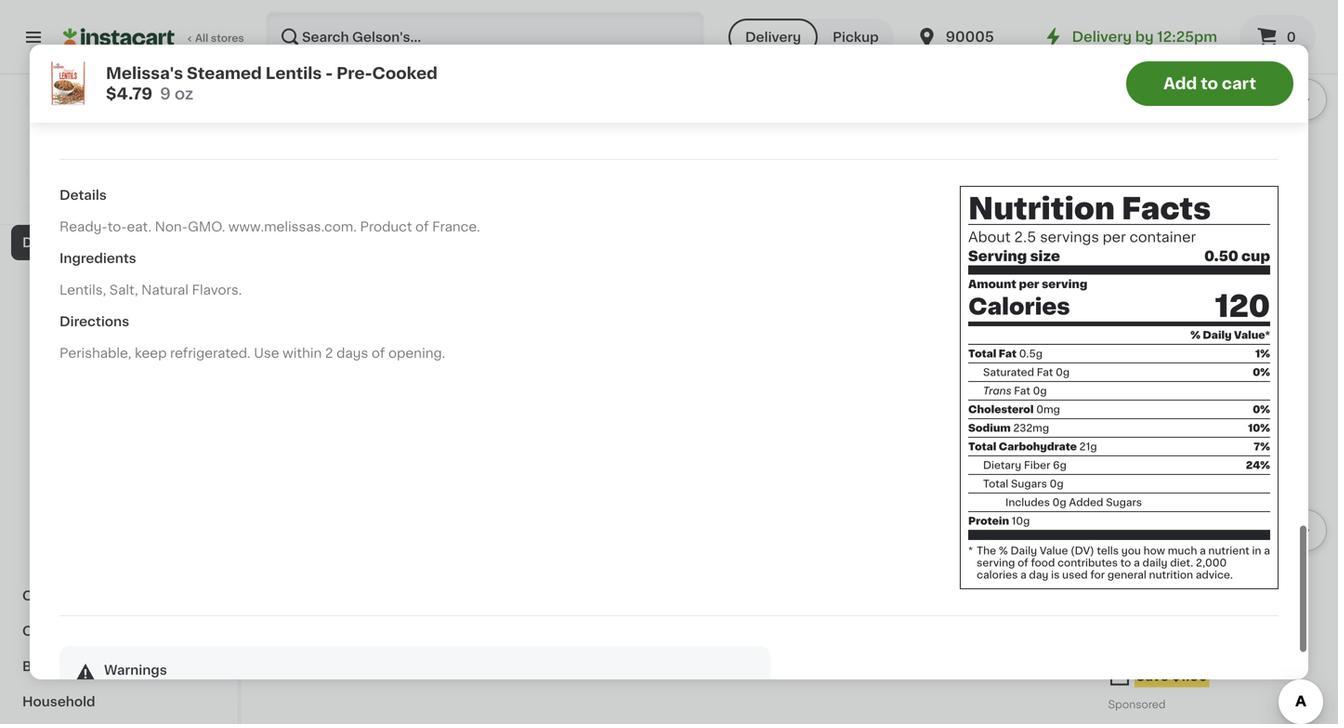 Task type: describe. For each thing, give the bounding box(es) containing it.
save
[[168, 198, 192, 208]]

day
[[1029, 570, 1049, 580]]

instacart logo image
[[63, 26, 175, 48]]

to inside everyday store prices 100% satisfaction guarantee add gelson's rewards to save
[[154, 198, 165, 208]]

boxed meals & sides
[[33, 342, 171, 355]]

view more
[[1218, 317, 1288, 330]]

household link
[[11, 684, 226, 720]]

salt,
[[110, 283, 138, 296]]

prices
[[137, 160, 170, 171]]

rice
[[1053, 169, 1082, 182]]

1 vertical spatial many
[[920, 242, 949, 252]]

calories
[[969, 296, 1071, 318]]

pickup
[[833, 31, 879, 44]]

store
[[108, 160, 135, 171]]

0mg
[[1037, 404, 1061, 415]]

delivery by 12:25pm link
[[1043, 26, 1218, 48]]

canned
[[22, 625, 75, 638]]

0 vertical spatial many in stock
[[1127, 206, 1201, 216]]

wine
[[22, 95, 56, 108]]

seller
[[307, 125, 331, 134]]

dietary
[[984, 460, 1022, 470]]

use
[[254, 347, 279, 360]]

0 vertical spatial many
[[1127, 206, 1157, 216]]

(167)
[[348, 612, 373, 622]]

more
[[1254, 317, 1288, 330]]

rices & grains link
[[11, 260, 226, 296]]

12:25pm
[[1158, 30, 1218, 44]]

opening.
[[389, 347, 446, 360]]

sponsored badge image inside product group
[[1109, 700, 1165, 711]]

1 vertical spatial many in stock
[[920, 242, 993, 252]]

(dv)
[[1071, 546, 1095, 556]]

melissa's
[[106, 66, 183, 81]]

100%
[[48, 179, 76, 189]]

gelson's logo image
[[101, 97, 136, 132]]

satisfaction
[[78, 179, 141, 189]]

90005 button
[[916, 11, 1028, 63]]

0.50 cup
[[1205, 250, 1271, 263]]

rices
[[33, 271, 70, 284]]

beer & cider link
[[11, 154, 226, 190]]

16 oz
[[901, 609, 927, 619]]

0 vertical spatial serving
[[1042, 279, 1088, 290]]

amount
[[969, 279, 1017, 290]]

(182)
[[970, 208, 995, 219]]

2 9 oz from the left
[[1037, 33, 1059, 43]]

product group containing 4
[[1109, 364, 1301, 715]]

$1.50
[[1172, 670, 1208, 683]]

free
[[1156, 610, 1185, 623]]

easy
[[901, 188, 933, 201]]

& left keep
[[121, 342, 131, 355]]

3 for 3 ben's original jasmine rice easy dinner side
[[912, 145, 925, 164]]

cholesterol 0mg
[[969, 404, 1061, 415]]

general
[[1108, 570, 1147, 580]]

0.5g
[[1020, 349, 1043, 359]]

by
[[1136, 30, 1154, 44]]

pre-
[[337, 66, 372, 81]]

perishable,
[[59, 347, 131, 360]]

fiber
[[1024, 460, 1051, 470]]

1 horizontal spatial 9
[[768, 33, 775, 43]]

save
[[1137, 670, 1169, 683]]

1 horizontal spatial stock
[[964, 242, 993, 252]]

used
[[1063, 570, 1088, 580]]

servings
[[1040, 231, 1100, 244]]

per inside nutrition facts about 2.5 servings per container
[[1103, 231, 1126, 244]]

oz right 8.8
[[1129, 188, 1141, 198]]

nutrition
[[1150, 570, 1194, 580]]

0g for saturated
[[1056, 367, 1070, 377]]

7%
[[1254, 442, 1271, 452]]

trans
[[984, 386, 1012, 396]]

perishable, keep refrigerated. use within 2 days of opening.
[[59, 347, 446, 360]]

gelson's
[[58, 198, 103, 208]]

daily
[[1143, 558, 1168, 568]]

boxed meals & sides link
[[11, 331, 226, 366]]

directions
[[59, 315, 129, 328]]

0.50
[[1205, 250, 1239, 263]]

everyday store prices 100% satisfaction guarantee add gelson's rewards to save
[[34, 160, 197, 208]]

4 inside button
[[704, 145, 718, 164]]

canned goods & soups link
[[11, 614, 226, 649]]

view more link
[[1218, 314, 1301, 333]]

goods for dry
[[50, 236, 95, 249]]

liquor link
[[11, 190, 226, 225]]

0 horizontal spatial stock
[[549, 645, 578, 655]]

1 9 oz link from the left
[[630, 0, 892, 67]]

to-
[[108, 220, 127, 233]]

cup
[[1242, 250, 1271, 263]]

1 sponsored badge image from the top
[[1109, 224, 1165, 234]]

sides
[[134, 342, 171, 355]]

of inside 'warnings may contain traces of wheat.'
[[233, 682, 246, 695]]

the
[[977, 546, 997, 556]]

dry goods & pasta
[[22, 236, 149, 249]]

16 oz button
[[901, 364, 1094, 622]]

dry
[[22, 236, 47, 249]]

add up the 0mg
[[1052, 380, 1079, 393]]

nutrition
[[969, 194, 1115, 224]]

breakfast link
[[11, 649, 226, 684]]

rices & grains
[[33, 271, 129, 284]]

jasmine
[[994, 169, 1050, 182]]

1 vertical spatial pasta
[[33, 307, 70, 320]]

protein 10g
[[969, 516, 1030, 526]]

2 vertical spatial many in stock
[[505, 645, 578, 655]]

capellini
[[811, 591, 868, 604]]

2 horizontal spatial stock
[[1171, 206, 1201, 216]]

add down 1% in the top of the page
[[1259, 380, 1287, 393]]

service type group
[[729, 19, 894, 56]]

value*
[[1235, 330, 1271, 340]]

of right days
[[372, 347, 385, 360]]

dietary fiber 6g
[[984, 460, 1067, 470]]

stores
[[211, 33, 244, 43]]

saturated fat 0g
[[984, 367, 1070, 377]]

10%
[[1249, 423, 1271, 433]]

liquor
[[22, 201, 65, 214]]

0% for saturated fat 0g
[[1253, 367, 1271, 377]]

serve
[[723, 591, 760, 604]]

& inside 'link'
[[57, 165, 68, 178]]

natural
[[141, 283, 189, 296]]

ready-
[[59, 220, 108, 233]]

traces
[[188, 682, 229, 695]]

lentils, salt, natural flavors.
[[59, 283, 242, 296]]

daily inside * the % daily value (dv) tells you how much a nutrient in a serving of food contributes to a daily diet. 2,000 calories a day is used for general nutrition advice.
[[1011, 546, 1038, 556]]

a left day
[[1021, 570, 1027, 580]]

product group containing add
[[901, 364, 1094, 639]]

pasta inside 'self serve lemon capellini pasta'
[[694, 610, 730, 623]]



Task type: locate. For each thing, give the bounding box(es) containing it.
0 vertical spatial to
[[1201, 76, 1219, 92]]

of left "france."
[[416, 220, 429, 233]]

1 vertical spatial serving
[[977, 558, 1016, 568]]

2 horizontal spatial many
[[1127, 206, 1157, 216]]

★★★★★
[[901, 206, 966, 219], [901, 206, 966, 219], [279, 609, 344, 622], [279, 609, 344, 622], [486, 609, 551, 622], [486, 609, 551, 622]]

& left sauces
[[108, 589, 119, 602]]

a up "2,000"
[[1200, 546, 1206, 556]]

1 9 oz from the left
[[768, 33, 790, 43]]

3
[[912, 145, 925, 164], [1119, 145, 1132, 164]]

foods
[[87, 59, 129, 73]]

$4.79
[[106, 86, 153, 102]]

0 horizontal spatial %
[[999, 546, 1008, 556]]

pasta down self at right
[[694, 610, 730, 623]]

0 vertical spatial pasta
[[112, 236, 149, 249]]

oz left pickup button
[[777, 33, 790, 43]]

2 add button from the left
[[1224, 370, 1296, 403]]

3 up 8.8 oz
[[1119, 145, 1132, 164]]

total up saturated
[[969, 349, 997, 359]]

everyday store prices link
[[56, 158, 182, 173]]

4 button
[[694, 0, 886, 241]]

to
[[1201, 76, 1219, 92], [154, 198, 165, 208], [1121, 558, 1132, 568]]

breakfast
[[22, 660, 87, 673]]

2 horizontal spatial many in stock
[[1127, 206, 1201, 216]]

to inside button
[[1201, 76, 1219, 92]]

None search field
[[266, 11, 705, 63]]

1 vertical spatial per
[[1019, 279, 1040, 290]]

fat for saturated
[[1037, 367, 1054, 377]]

goods down condiments & sauces
[[78, 625, 123, 638]]

self
[[694, 591, 719, 604]]

to inside * the % daily value (dv) tells you how much a nutrient in a serving of food contributes to a daily diet. 2,000 calories a day is used for general nutrition advice.
[[1121, 558, 1132, 568]]

2 horizontal spatial to
[[1201, 76, 1219, 92]]

0 horizontal spatial per
[[1019, 279, 1040, 290]]

many in stock up container
[[1127, 206, 1201, 216]]

0 vertical spatial fat
[[999, 349, 1017, 359]]

2 item carousel region from the top
[[279, 357, 1327, 723]]

1 vertical spatial item carousel region
[[279, 357, 1327, 723]]

guarantee
[[143, 179, 197, 189]]

0 vertical spatial daily
[[1203, 330, 1232, 340]]

1 horizontal spatial delivery
[[1072, 30, 1132, 44]]

total for saturated fat 0g
[[969, 349, 997, 359]]

you
[[1122, 546, 1141, 556]]

2 sponsored badge image from the top
[[1109, 700, 1165, 711]]

sugars up includes
[[1011, 479, 1048, 489]]

within
[[283, 347, 322, 360]]

stock
[[1171, 206, 1201, 216], [964, 242, 993, 252], [549, 645, 578, 655]]

2 vertical spatial many
[[505, 645, 534, 655]]

0% for cholesterol 0mg
[[1253, 404, 1271, 415]]

product group
[[901, 0, 1094, 275], [1109, 0, 1301, 239], [901, 364, 1094, 639], [1109, 364, 1301, 715]]

1 horizontal spatial many
[[920, 242, 949, 252]]

2 0% from the top
[[1253, 404, 1271, 415]]

deep indian kitchen chicken tikka masala box and food plated image
[[60, 0, 443, 99]]

total down sodium
[[969, 442, 997, 452]]

all
[[195, 33, 208, 43]]

&
[[57, 165, 68, 178], [98, 236, 109, 249], [73, 271, 84, 284], [121, 342, 131, 355], [108, 589, 119, 602], [126, 625, 137, 638]]

1 3 from the left
[[912, 145, 925, 164]]

carbohydrate
[[999, 442, 1077, 452]]

0 vertical spatial per
[[1103, 231, 1126, 244]]

sugars right added
[[1106, 497, 1143, 508]]

pasta link
[[11, 296, 226, 331]]

add down the 100%
[[34, 198, 55, 208]]

1 horizontal spatial sugars
[[1106, 497, 1143, 508]]

& up the 100%
[[57, 165, 68, 178]]

delivery left 'by'
[[1072, 30, 1132, 44]]

2 9 oz link from the left
[[900, 0, 1162, 67]]

0 horizontal spatial 3
[[912, 145, 925, 164]]

total
[[969, 349, 997, 359], [969, 442, 997, 452], [984, 479, 1009, 489]]

1 horizontal spatial 9 oz link
[[900, 0, 1162, 67]]

0 horizontal spatial sugars
[[1011, 479, 1048, 489]]

0 horizontal spatial delivery
[[746, 31, 801, 44]]

0 horizontal spatial daily
[[1011, 546, 1038, 556]]

1 vertical spatial 0%
[[1253, 404, 1271, 415]]

pasta down eat.
[[112, 236, 149, 249]]

daily down view
[[1203, 330, 1232, 340]]

many in stock down (4) on the bottom left of page
[[505, 645, 578, 655]]

add to cart
[[1164, 76, 1257, 92]]

2 vertical spatial stock
[[549, 645, 578, 655]]

0 vertical spatial item carousel region
[[279, 0, 1327, 282]]

0g for total
[[1050, 479, 1064, 489]]

daily up food
[[1011, 546, 1038, 556]]

$ 4 99
[[1113, 567, 1149, 586]]

% right the
[[999, 546, 1008, 556]]

goods down the ready-
[[50, 236, 95, 249]]

2 vertical spatial total
[[984, 479, 1009, 489]]

9 down 'melissa's'
[[160, 86, 171, 102]]

cooked
[[372, 66, 438, 81]]

goods for canned
[[78, 625, 123, 638]]

save $1.50 button
[[1109, 661, 1301, 695]]

flavors.
[[192, 283, 242, 296]]

0
[[1287, 31, 1296, 44]]

0 horizontal spatial pasta
[[33, 307, 70, 320]]

1 vertical spatial sponsored badge image
[[1109, 700, 1165, 711]]

a down you
[[1134, 558, 1140, 568]]

1 item carousel region from the top
[[279, 0, 1327, 282]]

days
[[337, 347, 368, 360]]

stock down (4) on the bottom left of page
[[549, 645, 578, 655]]

delivery for delivery
[[746, 31, 801, 44]]

0 button
[[1240, 15, 1316, 59]]

gmo.
[[188, 220, 225, 233]]

1 vertical spatial 4
[[1119, 567, 1133, 586]]

0 horizontal spatial to
[[154, 198, 165, 208]]

a right the nutrient
[[1264, 546, 1271, 556]]

total down dietary
[[984, 479, 1009, 489]]

add button down 1% in the top of the page
[[1224, 370, 1296, 403]]

1 vertical spatial fat
[[1037, 367, 1054, 377]]

0 horizontal spatial 9 oz link
[[630, 0, 892, 67]]

sponsored badge image down save
[[1109, 700, 1165, 711]]

rewards
[[106, 198, 152, 208]]

sponsored badge image
[[1109, 224, 1165, 234], [1109, 700, 1165, 711]]

0 horizontal spatial 4
[[704, 145, 718, 164]]

0% down 1% in the top of the page
[[1253, 367, 1271, 377]]

melissa's steamed lentils - pre-cooked $4.79 9 oz
[[106, 66, 438, 102]]

0 vertical spatial %
[[1191, 330, 1201, 340]]

2 horizontal spatial 9
[[1037, 33, 1044, 43]]

lemon
[[763, 591, 808, 604]]

dinner
[[936, 188, 980, 201]]

* the % daily value (dv) tells you how much a nutrient in a serving of food contributes to a daily diet. 2,000 calories a day is used for general nutrition advice.
[[969, 546, 1271, 580]]

sponsored badge image down the facts
[[1109, 224, 1165, 234]]

fat for trans
[[1014, 386, 1031, 396]]

2 horizontal spatial pasta
[[694, 610, 730, 623]]

0 horizontal spatial serving
[[977, 558, 1016, 568]]

per right servings
[[1103, 231, 1126, 244]]

lentils
[[266, 66, 322, 81]]

item carousel region containing 4
[[279, 357, 1327, 723]]

% left value*
[[1191, 330, 1201, 340]]

pickup button
[[818, 19, 894, 56]]

% inside * the % daily value (dv) tells you how much a nutrient in a serving of food contributes to a daily diet. 2,000 calories a day is used for general nutrition advice.
[[999, 546, 1008, 556]]

-
[[326, 66, 333, 81]]

3 inside 3 ben's original jasmine rice easy dinner side
[[912, 145, 925, 164]]

protein
[[969, 516, 1010, 526]]

2 vertical spatial pasta
[[694, 610, 730, 623]]

$
[[1113, 567, 1119, 578]]

& up the ingredients
[[98, 236, 109, 249]]

0 horizontal spatial many
[[505, 645, 534, 655]]

facts
[[1122, 194, 1212, 224]]

2 vertical spatial to
[[1121, 558, 1132, 568]]

1 horizontal spatial pasta
[[112, 236, 149, 249]]

lentils,
[[59, 283, 106, 296]]

0g for trans
[[1033, 386, 1047, 396]]

many in stock down (182) in the right top of the page
[[920, 242, 993, 252]]

1 vertical spatial stock
[[964, 242, 993, 252]]

serving up calories
[[977, 558, 1016, 568]]

1 horizontal spatial daily
[[1203, 330, 1232, 340]]

9 left pickup button
[[768, 33, 775, 43]]

to down the vegan
[[1121, 558, 1132, 568]]

product
[[360, 220, 412, 233]]

ingredients
[[59, 252, 136, 265]]

9 right 90005 popup button
[[1037, 33, 1044, 43]]

add inside everyday store prices 100% satisfaction guarantee add gelson's rewards to save
[[34, 198, 55, 208]]

*
[[969, 546, 973, 556]]

1 vertical spatial sugars
[[1106, 497, 1143, 508]]

www.melissas.com.
[[229, 220, 357, 233]]

total carbohydrate 21g
[[969, 442, 1098, 452]]

delivery inside button
[[746, 31, 801, 44]]

sodium
[[969, 423, 1011, 433]]

1 vertical spatial goods
[[78, 625, 123, 638]]

hard beverages
[[22, 130, 129, 143]]

size
[[1031, 250, 1061, 263]]

oz right 16 on the right bottom of the page
[[915, 609, 927, 619]]

nutrient
[[1209, 546, 1250, 556]]

fat up saturated
[[999, 349, 1017, 359]]

9 inside "melissa's steamed lentils - pre-cooked $4.79 9 oz"
[[160, 86, 171, 102]]

food
[[1031, 558, 1055, 568]]

serving
[[1042, 279, 1088, 290], [977, 558, 1016, 568]]

pasta down the 'rices'
[[33, 307, 70, 320]]

warnings may contain traces of wheat.
[[104, 664, 293, 695]]

3 for 3
[[1119, 145, 1132, 164]]

condiments
[[22, 589, 105, 602]]

vegan
[[1111, 546, 1144, 556]]

of left food
[[1018, 558, 1029, 568]]

1 horizontal spatial 4
[[1119, 567, 1133, 586]]

serving size
[[969, 250, 1061, 263]]

1 horizontal spatial 9 oz
[[1037, 33, 1059, 43]]

in inside * the % daily value (dv) tells you how much a nutrient in a serving of food contributes to a daily diet. 2,000 calories a day is used for general nutrition advice.
[[1253, 546, 1262, 556]]

delivery for delivery by 12:25pm
[[1072, 30, 1132, 44]]

veggiecraft farms rotini, gluten free
[[1109, 591, 1273, 623]]

2 3 from the left
[[1119, 145, 1132, 164]]

1 vertical spatial total
[[969, 442, 997, 452]]

of inside * the % daily value (dv) tells you how much a nutrient in a serving of food contributes to a daily diet. 2,000 calories a day is used for general nutrition advice.
[[1018, 558, 1029, 568]]

condiments & sauces link
[[11, 578, 226, 614]]

0 vertical spatial 4
[[704, 145, 718, 164]]

0 horizontal spatial add button
[[1017, 370, 1088, 403]]

fat for total
[[999, 349, 1017, 359]]

3 up ben's
[[912, 145, 925, 164]]

trans fat 0g
[[984, 386, 1047, 396]]

1 0% from the top
[[1253, 367, 1271, 377]]

meals
[[78, 342, 117, 355]]

oz inside button
[[915, 609, 927, 619]]

serving down size
[[1042, 279, 1088, 290]]

1 horizontal spatial 3
[[1119, 145, 1132, 164]]

condiments & sauces
[[22, 589, 172, 602]]

9 oz left pickup button
[[768, 33, 790, 43]]

added
[[1069, 497, 1104, 508]]

per
[[1103, 231, 1126, 244], [1019, 279, 1040, 290]]

everyday
[[56, 160, 105, 171]]

1 vertical spatial to
[[154, 198, 165, 208]]

save $1.50
[[1137, 670, 1208, 683]]

1 add button from the left
[[1017, 370, 1088, 403]]

eat.
[[127, 220, 152, 233]]

0 vertical spatial total
[[969, 349, 997, 359]]

0 vertical spatial sugars
[[1011, 479, 1048, 489]]

0%
[[1253, 367, 1271, 377], [1253, 404, 1271, 415]]

1 vertical spatial %
[[999, 546, 1008, 556]]

2 vertical spatial fat
[[1014, 386, 1031, 396]]

0 horizontal spatial many in stock
[[505, 645, 578, 655]]

to left save
[[154, 198, 165, 208]]

& left soups
[[126, 625, 137, 638]]

1 horizontal spatial many in stock
[[920, 242, 993, 252]]

stock down (182) in the right top of the page
[[964, 242, 993, 252]]

fat down the 0.5g
[[1037, 367, 1054, 377]]

warnings
[[104, 664, 167, 677]]

soups
[[140, 625, 182, 638]]

fat down saturated fat 0g
[[1014, 386, 1031, 396]]

0 vertical spatial sponsored badge image
[[1109, 224, 1165, 234]]

add button up the 0mg
[[1017, 370, 1088, 403]]

1 horizontal spatial serving
[[1042, 279, 1088, 290]]

0 vertical spatial goods
[[50, 236, 95, 249]]

1 horizontal spatial per
[[1103, 231, 1126, 244]]

oz inside "melissa's steamed lentils - pre-cooked $4.79 9 oz"
[[175, 86, 194, 102]]

delivery by 12:25pm
[[1072, 30, 1218, 44]]

serving inside * the % daily value (dv) tells you how much a nutrient in a serving of food contributes to a daily diet. 2,000 calories a day is used for general nutrition advice.
[[977, 558, 1016, 568]]

of right traces at left
[[233, 682, 246, 695]]

item carousel region
[[279, 0, 1327, 282], [279, 357, 1327, 723]]

many in stock
[[1127, 206, 1201, 216], [920, 242, 993, 252], [505, 645, 578, 655]]

total sugars 0g includes 0g added sugars
[[984, 479, 1143, 508]]

nutrition facts about 2.5 servings per container
[[969, 194, 1212, 244]]

& right the 'rices'
[[73, 271, 84, 284]]

1 horizontal spatial add button
[[1224, 370, 1296, 403]]

about
[[969, 231, 1011, 244]]

item carousel region containing 11
[[279, 0, 1327, 282]]

1 horizontal spatial to
[[1121, 558, 1132, 568]]

1 horizontal spatial %
[[1191, 330, 1201, 340]]

1 vertical spatial daily
[[1011, 546, 1038, 556]]

per up the calories
[[1019, 279, 1040, 290]]

0 vertical spatial 0%
[[1253, 367, 1271, 377]]

serving
[[969, 250, 1027, 263]]

sodium 232mg
[[969, 423, 1050, 433]]

oz right 90005 popup button
[[1047, 33, 1059, 43]]

total inside the total sugars 0g includes 0g added sugars
[[984, 479, 1009, 489]]

oz down 'melissa's'
[[175, 86, 194, 102]]

$4.99 element
[[901, 564, 1094, 588]]

100% satisfaction guarantee button
[[29, 173, 208, 191]]

advice.
[[1196, 570, 1233, 580]]

keep
[[135, 347, 167, 360]]

0 horizontal spatial 9
[[160, 86, 171, 102]]

stock up container
[[1171, 206, 1201, 216]]

delivery left pickup button
[[746, 31, 801, 44]]

calories
[[977, 570, 1018, 580]]

0 vertical spatial stock
[[1171, 206, 1201, 216]]

9 oz right 90005 popup button
[[1037, 33, 1059, 43]]

0 horizontal spatial 9 oz
[[768, 33, 790, 43]]

0% up 10%
[[1253, 404, 1271, 415]]

add down 12:25pm
[[1164, 76, 1198, 92]]

6g
[[1053, 460, 1067, 470]]

total for dietary fiber 6g
[[969, 442, 997, 452]]

to left cart
[[1201, 76, 1219, 92]]

9 oz
[[768, 33, 790, 43], [1037, 33, 1059, 43]]



Task type: vqa. For each thing, say whether or not it's contained in the screenshot.
serving in the * The % Daily Value (DV) tells you how much a nutrient in a serving of food contributes to a daily diet. 2,000 calories a day is used for general nutrition advice.
yes



